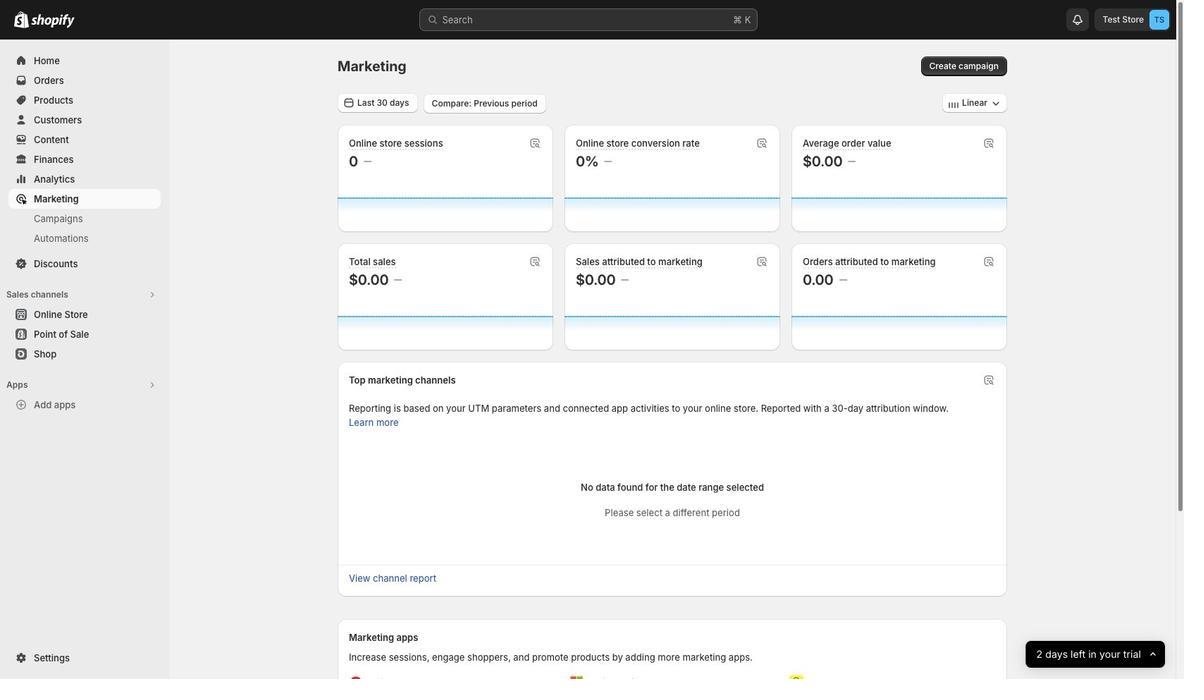 Task type: locate. For each thing, give the bounding box(es) containing it.
test store image
[[1150, 10, 1170, 30]]

shopify image
[[31, 14, 75, 28]]



Task type: vqa. For each thing, say whether or not it's contained in the screenshot.
Blue
no



Task type: describe. For each thing, give the bounding box(es) containing it.
shopify image
[[14, 11, 29, 28]]



